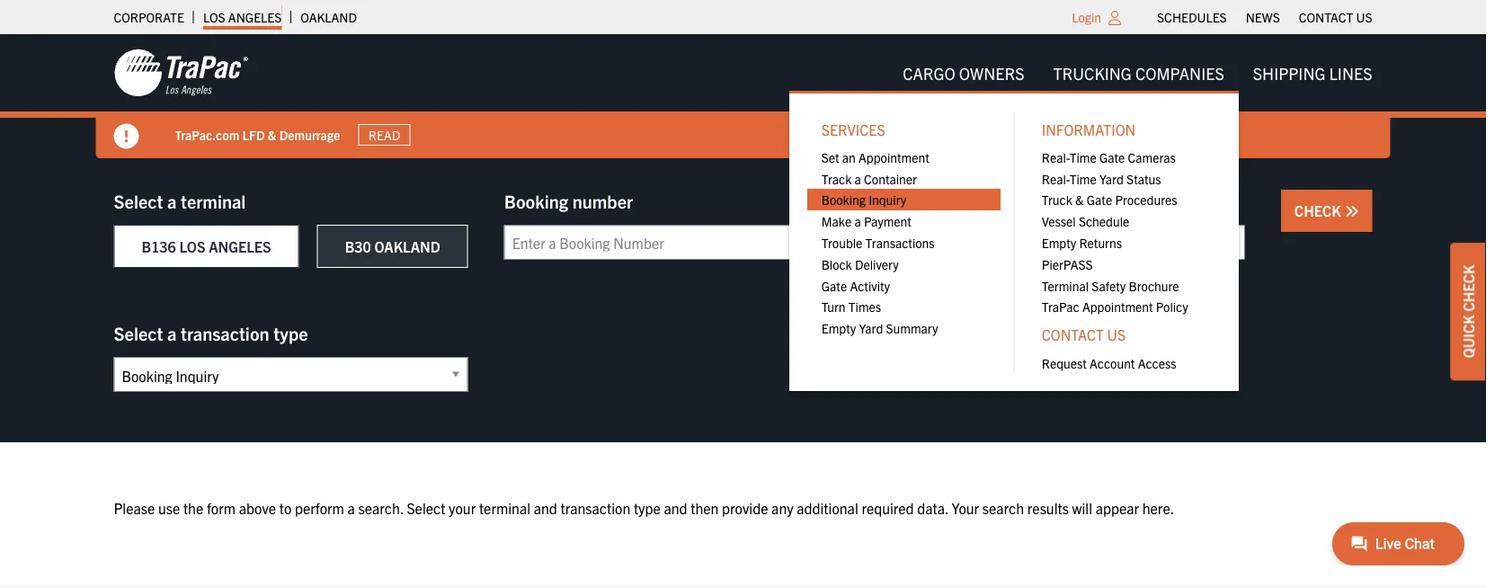 Task type: vqa. For each thing, say whether or not it's contained in the screenshot.
Enter
no



Task type: describe. For each thing, give the bounding box(es) containing it.
status
[[1126, 170, 1161, 186]]

select for select a terminal
[[114, 189, 163, 212]]

an
[[842, 149, 856, 165]]

policy
[[1156, 299, 1188, 315]]

0 vertical spatial los
[[203, 9, 225, 25]]

information menu item
[[1027, 112, 1221, 317]]

provide
[[722, 499, 768, 517]]

your
[[952, 499, 979, 517]]

cargo
[[903, 62, 955, 83]]

news
[[1246, 9, 1280, 25]]

a right 'make'
[[854, 213, 861, 229]]

los angeles image
[[114, 48, 249, 98]]

empty inside set an appointment track a container booking inquiry make a payment trouble transactions block delivery gate activity turn times empty yard summary
[[822, 320, 856, 336]]

to
[[279, 499, 292, 517]]

booking inside set an appointment track a container booking inquiry make a payment trouble transactions block delivery gate activity turn times empty yard summary
[[822, 192, 866, 208]]

then
[[691, 499, 719, 517]]

2 and from the left
[[664, 499, 687, 517]]

search.
[[358, 499, 403, 517]]

news link
[[1246, 4, 1280, 30]]

perform
[[295, 499, 344, 517]]

the
[[183, 499, 203, 517]]

b136 los angeles
[[142, 237, 271, 255]]

shipping lines link
[[1239, 55, 1387, 91]]

menu bar containing cargo owners
[[789, 55, 1387, 391]]

will
[[1072, 499, 1092, 517]]

lfd
[[242, 126, 265, 143]]

real-time gate cameras real-time yard status truck & gate procedures vessel schedule empty returns pierpass terminal safety brochure trapac appointment policy
[[1042, 149, 1188, 315]]

delivery
[[855, 256, 899, 272]]

light image
[[1109, 11, 1121, 25]]

shipping
[[1253, 62, 1326, 83]]

contact inside contact us menu item
[[1042, 326, 1104, 344]]

demurrage
[[279, 126, 340, 143]]

brochure
[[1129, 277, 1179, 293]]

1 horizontal spatial contact us link
[[1299, 4, 1372, 30]]

los angeles link
[[203, 4, 282, 30]]

cameras
[[1128, 149, 1176, 165]]

read
[[368, 127, 400, 143]]

appointment inside set an appointment track a container booking inquiry make a payment trouble transactions block delivery gate activity turn times empty yard summary
[[859, 149, 929, 165]]

gate activity link
[[807, 275, 1000, 296]]

form
[[207, 499, 236, 517]]

truck & gate procedures link
[[1027, 189, 1221, 210]]

terminal safety brochure link
[[1027, 275, 1221, 296]]

account
[[1090, 354, 1135, 371]]

booking inquiry link
[[807, 189, 1000, 210]]

empty inside real-time gate cameras real-time yard status truck & gate procedures vessel schedule empty returns pierpass terminal safety brochure trapac appointment policy
[[1042, 234, 1076, 251]]

trapac
[[1042, 299, 1080, 315]]

0 vertical spatial oakland
[[301, 9, 357, 25]]

any
[[771, 499, 794, 517]]

gate inside set an appointment track a container booking inquiry make a payment trouble transactions block delivery gate activity turn times empty yard summary
[[822, 277, 847, 293]]

a down b136
[[167, 321, 177, 344]]

solid image
[[114, 124, 139, 149]]

login link
[[1072, 9, 1101, 25]]

trouble
[[822, 234, 863, 251]]

lines
[[1329, 62, 1372, 83]]

1 vertical spatial angeles
[[209, 237, 271, 255]]

1 vertical spatial transaction
[[561, 499, 630, 517]]

pierpass link
[[1027, 253, 1221, 275]]

check button
[[1281, 190, 1372, 232]]

schedules link
[[1157, 4, 1227, 30]]

trucking companies link
[[1039, 55, 1239, 91]]

services link
[[807, 112, 1000, 146]]

select for select a transaction type
[[114, 321, 163, 344]]

schedule
[[1079, 213, 1129, 229]]

us inside contact us menu item
[[1107, 326, 1126, 344]]

request account access
[[1042, 354, 1177, 371]]

1 horizontal spatial check
[[1459, 265, 1477, 312]]

0 horizontal spatial type
[[274, 321, 308, 344]]

contact us menu item
[[1027, 317, 1221, 373]]

real-time yard status link
[[1027, 168, 1221, 189]]

corporate
[[114, 9, 184, 25]]

b30
[[345, 237, 371, 255]]

b30 oakland
[[345, 237, 440, 255]]

quick check link
[[1450, 242, 1486, 381]]

select a terminal
[[114, 189, 246, 212]]

services menu item
[[807, 112, 1000, 339]]

turn times link
[[807, 296, 1000, 317]]

oakland link
[[301, 4, 357, 30]]

make a payment link
[[807, 210, 1000, 232]]

additional
[[797, 499, 858, 517]]

trucking companies menu item
[[789, 55, 1239, 391]]

read link
[[358, 124, 411, 146]]

1 time from the top
[[1070, 149, 1097, 165]]

set an appointment track a container booking inquiry make a payment trouble transactions block delivery gate activity turn times empty yard summary
[[822, 149, 938, 336]]

owners
[[959, 62, 1025, 83]]

1 vertical spatial terminal
[[479, 499, 530, 517]]

make
[[822, 213, 852, 229]]

results
[[1027, 499, 1069, 517]]

2 time from the top
[[1070, 170, 1097, 186]]

b136
[[142, 237, 176, 255]]

vessel schedule link
[[1027, 210, 1221, 232]]

select a transaction type
[[114, 321, 308, 344]]

summary
[[886, 320, 938, 336]]

0 horizontal spatial &
[[268, 126, 276, 143]]

1 vertical spatial gate
[[1087, 192, 1112, 208]]

block delivery link
[[807, 253, 1000, 275]]

transactions
[[865, 234, 935, 251]]

2 vertical spatial select
[[407, 499, 445, 517]]

turn
[[822, 299, 846, 315]]

services
[[822, 120, 885, 138]]

appointment inside real-time gate cameras real-time yard status truck & gate procedures vessel schedule empty returns pierpass terminal safety brochure trapac appointment policy
[[1082, 299, 1153, 315]]



Task type: locate. For each thing, give the bounding box(es) containing it.
appointment down terminal safety brochure link
[[1082, 299, 1153, 315]]

oakland right los angeles
[[301, 9, 357, 25]]

transaction
[[181, 321, 269, 344], [561, 499, 630, 517]]

set an appointment link
[[807, 146, 1000, 168]]

1 horizontal spatial and
[[664, 499, 687, 517]]

please use the form above to perform a search. select your terminal and transaction type and then provide any additional required data. your search results will appear here.
[[114, 499, 1174, 517]]

1 horizontal spatial contact
[[1299, 9, 1353, 25]]

safety
[[1092, 277, 1126, 293]]

0 vertical spatial transaction
[[181, 321, 269, 344]]

0 vertical spatial check
[[1295, 201, 1345, 219]]

cargo owners link
[[888, 55, 1039, 91]]

information link
[[1027, 112, 1221, 146]]

banner containing cargo owners
[[0, 34, 1486, 391]]

data.
[[917, 499, 948, 517]]

booking number
[[504, 189, 633, 212]]

1 vertical spatial &
[[1075, 192, 1084, 208]]

companies
[[1135, 62, 1224, 83]]

contact up request
[[1042, 326, 1104, 344]]

1 horizontal spatial transaction
[[561, 499, 630, 517]]

empty
[[1042, 234, 1076, 251], [822, 320, 856, 336]]

0 vertical spatial appointment
[[859, 149, 929, 165]]

0 horizontal spatial yard
[[859, 320, 883, 336]]

1 vertical spatial oakland
[[374, 237, 440, 255]]

1 horizontal spatial &
[[1075, 192, 1084, 208]]

1 horizontal spatial oakland
[[374, 237, 440, 255]]

trapac appointment policy link
[[1027, 296, 1221, 317]]

menu bar containing schedules
[[1148, 4, 1382, 30]]

corporate link
[[114, 4, 184, 30]]

0 vertical spatial contact us
[[1299, 9, 1372, 25]]

and
[[534, 499, 557, 517], [664, 499, 687, 517]]

yard down times
[[859, 320, 883, 336]]

2 vertical spatial gate
[[822, 277, 847, 293]]

0 vertical spatial real-
[[1042, 149, 1070, 165]]

0 vertical spatial time
[[1070, 149, 1097, 165]]

1 vertical spatial los
[[179, 237, 205, 255]]

0 vertical spatial yard
[[1100, 170, 1124, 186]]

1 vertical spatial contact us
[[1042, 326, 1126, 344]]

check inside button
[[1295, 201, 1345, 219]]

1 horizontal spatial type
[[634, 499, 661, 517]]

0 vertical spatial menu bar
[[1148, 4, 1382, 30]]

container
[[864, 170, 917, 186]]

quick
[[1459, 315, 1477, 358]]

procedures
[[1115, 192, 1177, 208]]

& right lfd
[[268, 126, 276, 143]]

menu containing real-time gate cameras
[[1027, 146, 1221, 317]]

menu bar
[[1148, 4, 1382, 30], [789, 55, 1387, 391]]

angeles down select a terminal
[[209, 237, 271, 255]]

trapac.com lfd & demurrage
[[175, 126, 340, 143]]

terminal
[[181, 189, 246, 212], [479, 499, 530, 517]]

request account access link
[[1027, 352, 1221, 373]]

trucking companies
[[1053, 62, 1224, 83]]

block
[[822, 256, 852, 272]]

0 horizontal spatial and
[[534, 499, 557, 517]]

oakland right b30
[[374, 237, 440, 255]]

contact up shipping lines
[[1299, 9, 1353, 25]]

0 vertical spatial empty
[[1042, 234, 1076, 251]]

0 horizontal spatial check
[[1295, 201, 1345, 219]]

real-time gate cameras link
[[1027, 146, 1221, 168]]

terminal
[[1042, 277, 1089, 293]]

contact us up lines
[[1299, 9, 1372, 25]]

1 vertical spatial contact
[[1042, 326, 1104, 344]]

schedules
[[1157, 9, 1227, 25]]

please
[[114, 499, 155, 517]]

select
[[114, 189, 163, 212], [114, 321, 163, 344], [407, 499, 445, 517]]

angeles
[[228, 9, 282, 25], [209, 237, 271, 255]]

0 vertical spatial us
[[1356, 9, 1372, 25]]

cargo owners
[[903, 62, 1025, 83]]

gate up 'schedule'
[[1087, 192, 1112, 208]]

us up account at right bottom
[[1107, 326, 1126, 344]]

1 vertical spatial contact us link
[[1027, 317, 1221, 352]]

menu for services
[[807, 146, 1000, 339]]

0 vertical spatial gate
[[1100, 149, 1125, 165]]

Booking number text field
[[504, 225, 1245, 260]]

menu for information
[[1027, 146, 1221, 317]]

search
[[982, 499, 1024, 517]]

contact us inside "contact us" link
[[1042, 326, 1126, 344]]

1 vertical spatial type
[[634, 499, 661, 517]]

pierpass
[[1042, 256, 1093, 272]]

angeles left oakland link
[[228, 9, 282, 25]]

1 horizontal spatial contact us
[[1299, 9, 1372, 25]]

shipping lines
[[1253, 62, 1372, 83]]

a up b136
[[167, 189, 177, 212]]

1 vertical spatial appointment
[[1082, 299, 1153, 315]]

gate up the turn
[[822, 277, 847, 293]]

returns
[[1079, 234, 1122, 251]]

1 vertical spatial select
[[114, 321, 163, 344]]

time
[[1070, 149, 1097, 165], [1070, 170, 1097, 186]]

1 vertical spatial time
[[1070, 170, 1097, 186]]

empty down vessel
[[1042, 234, 1076, 251]]

booking left number
[[504, 189, 568, 212]]

1 horizontal spatial yard
[[1100, 170, 1124, 186]]

track a container link
[[807, 168, 1000, 189]]

above
[[239, 499, 276, 517]]

yard inside real-time gate cameras real-time yard status truck & gate procedures vessel schedule empty returns pierpass terminal safety brochure trapac appointment policy
[[1100, 170, 1124, 186]]

1 vertical spatial check
[[1459, 265, 1477, 312]]

request
[[1042, 354, 1087, 371]]

track
[[822, 170, 852, 186]]

a right track
[[855, 170, 861, 186]]

menu for trucking companies
[[789, 91, 1239, 391]]

terminal up b136 los angeles
[[181, 189, 246, 212]]

booking
[[504, 189, 568, 212], [822, 192, 866, 208]]

0 vertical spatial angeles
[[228, 9, 282, 25]]

1 vertical spatial real-
[[1042, 170, 1070, 186]]

your
[[449, 499, 476, 517]]

los
[[203, 9, 225, 25], [179, 237, 205, 255]]

0 horizontal spatial transaction
[[181, 321, 269, 344]]

0 horizontal spatial contact us
[[1042, 326, 1126, 344]]

booking inquiry menu item
[[807, 189, 1000, 210]]

0 vertical spatial contact
[[1299, 9, 1353, 25]]

0 vertical spatial contact us link
[[1299, 4, 1372, 30]]

here.
[[1142, 499, 1174, 517]]

login
[[1072, 9, 1101, 25]]

quick check
[[1459, 265, 1477, 358]]

menu containing set an appointment
[[807, 146, 1000, 339]]

select down b136
[[114, 321, 163, 344]]

contact
[[1299, 9, 1353, 25], [1042, 326, 1104, 344]]

and right your
[[534, 499, 557, 517]]

0 horizontal spatial empty
[[822, 320, 856, 336]]

a
[[855, 170, 861, 186], [167, 189, 177, 212], [854, 213, 861, 229], [167, 321, 177, 344], [348, 499, 355, 517]]

access
[[1138, 354, 1177, 371]]

number
[[572, 189, 633, 212]]

gate up 'real-time yard status' link
[[1100, 149, 1125, 165]]

contact us link
[[1299, 4, 1372, 30], [1027, 317, 1221, 352]]

0 horizontal spatial contact us link
[[1027, 317, 1221, 352]]

& right truck
[[1075, 192, 1084, 208]]

1 vertical spatial yard
[[859, 320, 883, 336]]

1 vertical spatial menu bar
[[789, 55, 1387, 391]]

and left then
[[664, 499, 687, 517]]

0 vertical spatial terminal
[[181, 189, 246, 212]]

truck
[[1042, 192, 1072, 208]]

1 horizontal spatial appointment
[[1082, 299, 1153, 315]]

select up b136
[[114, 189, 163, 212]]

information
[[1042, 120, 1136, 138]]

yard down real-time gate cameras "link"
[[1100, 170, 1124, 186]]

times
[[849, 299, 881, 315]]

2 real- from the top
[[1042, 170, 1070, 186]]

los up 'los angeles' image
[[203, 9, 225, 25]]

contact us link up lines
[[1299, 4, 1372, 30]]

1 vertical spatial empty
[[822, 320, 856, 336]]

use
[[158, 499, 180, 517]]

booking down track
[[822, 192, 866, 208]]

appear
[[1096, 499, 1139, 517]]

1 horizontal spatial us
[[1356, 9, 1372, 25]]

0 horizontal spatial contact
[[1042, 326, 1104, 344]]

1 real- from the top
[[1042, 149, 1070, 165]]

0 vertical spatial &
[[268, 126, 276, 143]]

1 vertical spatial us
[[1107, 326, 1126, 344]]

0 vertical spatial select
[[114, 189, 163, 212]]

0 horizontal spatial us
[[1107, 326, 1126, 344]]

time down "information"
[[1070, 149, 1097, 165]]

contact us
[[1299, 9, 1372, 25], [1042, 326, 1126, 344]]

payment
[[864, 213, 912, 229]]

real-
[[1042, 149, 1070, 165], [1042, 170, 1070, 186]]

&
[[268, 126, 276, 143], [1075, 192, 1084, 208]]

los right b136
[[179, 237, 205, 255]]

0 horizontal spatial booking
[[504, 189, 568, 212]]

a left search.
[[348, 499, 355, 517]]

us
[[1356, 9, 1372, 25], [1107, 326, 1126, 344]]

activity
[[850, 277, 890, 293]]

contact us for right "contact us" link
[[1299, 9, 1372, 25]]

menu containing services
[[789, 91, 1239, 391]]

1 and from the left
[[534, 499, 557, 517]]

los angeles
[[203, 9, 282, 25]]

angeles inside los angeles link
[[228, 9, 282, 25]]

0 vertical spatial type
[[274, 321, 308, 344]]

1 horizontal spatial terminal
[[479, 499, 530, 517]]

0 horizontal spatial oakland
[[301, 9, 357, 25]]

1 horizontal spatial booking
[[822, 192, 866, 208]]

vessel
[[1042, 213, 1076, 229]]

menu
[[789, 91, 1239, 391], [807, 146, 1000, 339], [1027, 146, 1221, 317]]

oakland
[[301, 9, 357, 25], [374, 237, 440, 255]]

us up lines
[[1356, 9, 1372, 25]]

set
[[822, 149, 839, 165]]

contact us up request
[[1042, 326, 1126, 344]]

contact us link up account at right bottom
[[1027, 317, 1221, 352]]

required
[[862, 499, 914, 517]]

select left your
[[407, 499, 445, 517]]

terminal right your
[[479, 499, 530, 517]]

inquiry
[[869, 192, 906, 208]]

& inside real-time gate cameras real-time yard status truck & gate procedures vessel schedule empty returns pierpass terminal safety brochure trapac appointment policy
[[1075, 192, 1084, 208]]

appointment up container
[[859, 149, 929, 165]]

yard inside set an appointment track a container booking inquiry make a payment trouble transactions block delivery gate activity turn times empty yard summary
[[859, 320, 883, 336]]

time up truck
[[1070, 170, 1097, 186]]

1 horizontal spatial empty
[[1042, 234, 1076, 251]]

empty down the turn
[[822, 320, 856, 336]]

contact us for the leftmost "contact us" link
[[1042, 326, 1126, 344]]

0 horizontal spatial appointment
[[859, 149, 929, 165]]

type
[[274, 321, 308, 344], [634, 499, 661, 517]]

0 horizontal spatial terminal
[[181, 189, 246, 212]]

solid image
[[1345, 204, 1359, 218]]

banner
[[0, 34, 1486, 391]]



